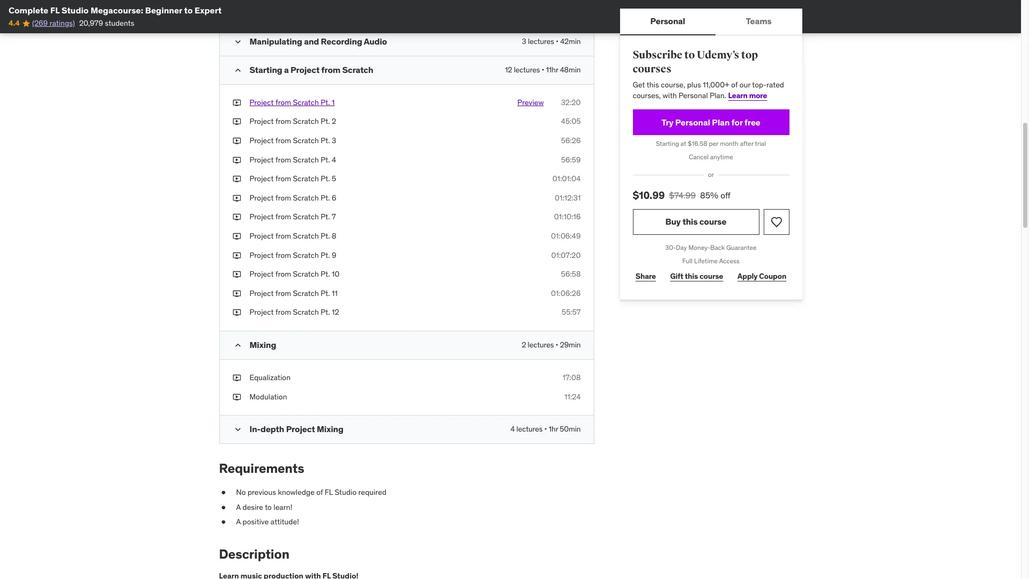 Task type: locate. For each thing, give the bounding box(es) containing it.
0 vertical spatial a
[[236, 502, 241, 512]]

of inside get this course, plus 11,000+ of our top-rated courses, with personal plan.
[[732, 80, 738, 90]]

12 pt. from the top
[[321, 307, 330, 317]]

project up project from scratch pt. 7
[[250, 193, 274, 203]]

from down project from scratch pt. 2
[[276, 136, 291, 145]]

1
[[332, 98, 335, 107]]

0 vertical spatial mixing
[[250, 339, 276, 350]]

beginner
[[145, 5, 182, 16]]

gift
[[671, 271, 684, 281]]

pt. up project from scratch pt. 3 in the top of the page
[[321, 117, 330, 126]]

1 horizontal spatial of
[[732, 80, 738, 90]]

this for buy
[[683, 216, 698, 227]]

pt. left 6
[[321, 193, 330, 203]]

studio up ratings)
[[62, 5, 89, 16]]

project up project from scratch pt. 2
[[250, 98, 274, 107]]

from down project from scratch pt. 11
[[276, 307, 291, 317]]

0 horizontal spatial starting
[[250, 64, 282, 75]]

scratch for 12
[[293, 307, 319, 317]]

7 pt. from the top
[[321, 212, 330, 222]]

from down 'project from scratch pt. 8'
[[276, 250, 291, 260]]

from down project from scratch pt. 9
[[276, 269, 291, 279]]

1 horizontal spatial 2
[[522, 340, 526, 350]]

to left expert
[[184, 5, 193, 16]]

scratch up project from scratch pt. 11
[[293, 269, 319, 279]]

starting left a in the top left of the page
[[250, 64, 282, 75]]

project down project from scratch pt. 6 on the left
[[250, 212, 274, 222]]

pt. left 11
[[321, 288, 330, 298]]

2 vertical spatial this
[[685, 271, 698, 281]]

11:24
[[565, 392, 581, 401]]

apply
[[738, 271, 758, 281]]

scratch for 7
[[293, 212, 319, 222]]

5 pt. from the top
[[321, 174, 330, 184]]

personal down plus
[[679, 91, 708, 100]]

0 vertical spatial course
[[700, 216, 727, 227]]

from down project from scratch pt. 7
[[276, 231, 291, 241]]

fl
[[50, 5, 60, 16], [325, 487, 333, 497]]

• left 42min
[[556, 36, 559, 46]]

scratch down project from scratch pt. 11
[[293, 307, 319, 317]]

pt. left 9
[[321, 250, 330, 260]]

to inside subscribe to udemy's top courses
[[685, 48, 695, 62]]

pt. for 6
[[321, 193, 330, 203]]

01:12:31
[[555, 193, 581, 203]]

1 a from the top
[[236, 502, 241, 512]]

30-
[[666, 243, 676, 251]]

2 a from the top
[[236, 517, 241, 527]]

from up project from scratch pt. 2
[[276, 98, 291, 107]]

3 pt. from the top
[[321, 136, 330, 145]]

12
[[505, 65, 512, 74], [332, 307, 339, 317]]

lectures for audio
[[528, 36, 554, 46]]

1 horizontal spatial 3
[[522, 36, 526, 46]]

starting left 'at'
[[656, 140, 679, 148]]

coupon
[[759, 271, 787, 281]]

free
[[745, 117, 761, 128]]

apply coupon
[[738, 271, 787, 281]]

1 pt. from the top
[[321, 98, 330, 107]]

starting a project from scratch
[[250, 64, 373, 75]]

this inside "link"
[[685, 271, 698, 281]]

previous
[[248, 487, 276, 497]]

course,
[[661, 80, 686, 90]]

this inside button
[[683, 216, 698, 227]]

project down 'project from scratch pt. 8'
[[250, 250, 274, 260]]

positive
[[243, 517, 269, 527]]

pt. down project from scratch pt. 3 in the top of the page
[[321, 155, 330, 164]]

project from scratch pt. 11
[[250, 288, 338, 298]]

0 horizontal spatial 3
[[332, 136, 336, 145]]

personal inside try personal plan for free link
[[676, 117, 710, 128]]

pt. left 10
[[321, 269, 330, 279]]

9 pt. from the top
[[321, 250, 330, 260]]

pt. down project from scratch pt. 11
[[321, 307, 330, 317]]

fl right knowledge
[[325, 487, 333, 497]]

from inside button
[[276, 98, 291, 107]]

pt. up project from scratch pt. 4 at top
[[321, 136, 330, 145]]

project right depth on the left
[[286, 424, 315, 434]]

project from scratch pt. 4
[[250, 155, 336, 164]]

from up project from scratch pt. 5
[[276, 155, 291, 164]]

project down project from scratch pt. 1 button
[[250, 117, 274, 126]]

$10.99
[[633, 189, 665, 202]]

project for project from scratch pt. 9
[[250, 250, 274, 260]]

this up courses,
[[647, 80, 659, 90]]

pt. for 11
[[321, 288, 330, 298]]

get this course, plus 11,000+ of our top-rated courses, with personal plan.
[[633, 80, 784, 100]]

01:06:49
[[551, 231, 581, 241]]

xsmall image for project from scratch pt. 7
[[232, 212, 241, 223]]

ratings)
[[50, 18, 75, 28]]

0 vertical spatial starting
[[250, 64, 282, 75]]

from down project from scratch pt. 1 button
[[276, 117, 291, 126]]

try personal plan for free link
[[633, 110, 790, 135]]

project for project from scratch pt. 3
[[250, 136, 274, 145]]

0 horizontal spatial mixing
[[250, 339, 276, 350]]

• left 29min
[[556, 340, 558, 350]]

anytime
[[710, 153, 733, 161]]

top-
[[752, 80, 767, 90]]

project down project from scratch pt. 2
[[250, 136, 274, 145]]

for
[[732, 117, 743, 128]]

personal inside get this course, plus 11,000+ of our top-rated courses, with personal plan.
[[679, 91, 708, 100]]

pt. left 8
[[321, 231, 330, 241]]

scratch up project from scratch pt. 4 at top
[[293, 136, 319, 145]]

0 vertical spatial to
[[184, 5, 193, 16]]

2 small image from the top
[[232, 65, 243, 76]]

starting inside starting at $16.58 per month after trial cancel anytime
[[656, 140, 679, 148]]

pt. inside button
[[321, 98, 330, 107]]

course for buy this course
[[700, 216, 727, 227]]

2 down 1
[[332, 117, 336, 126]]

scratch up project from scratch pt. 6 on the left
[[293, 174, 319, 184]]

from down recording
[[321, 64, 341, 75]]

lectures left 1hr at the bottom
[[517, 424, 543, 434]]

plus
[[687, 80, 701, 90]]

xsmall image for project from scratch pt. 11
[[232, 288, 241, 299]]

0 vertical spatial 12
[[505, 65, 512, 74]]

1 vertical spatial of
[[316, 487, 323, 497]]

1 horizontal spatial 12
[[505, 65, 512, 74]]

share button
[[633, 266, 659, 287]]

to left learn!
[[265, 502, 272, 512]]

xsmall image
[[232, 117, 241, 127], [232, 136, 241, 146], [232, 193, 241, 203], [232, 212, 241, 223], [232, 231, 241, 242], [232, 250, 241, 261], [232, 288, 241, 299], [232, 307, 241, 318], [219, 487, 228, 498]]

project down project from scratch pt. 11
[[250, 307, 274, 317]]

recording
[[321, 36, 362, 47]]

this inside get this course, plus 11,000+ of our top-rated courses, with personal plan.
[[647, 80, 659, 90]]

from for project from scratch pt. 6
[[276, 193, 291, 203]]

4 up "5"
[[332, 155, 336, 164]]

project
[[291, 64, 320, 75], [250, 98, 274, 107], [250, 117, 274, 126], [250, 136, 274, 145], [250, 155, 274, 164], [250, 174, 274, 184], [250, 193, 274, 203], [250, 212, 274, 222], [250, 231, 274, 241], [250, 250, 274, 260], [250, 269, 274, 279], [250, 288, 274, 298], [250, 307, 274, 317], [286, 424, 315, 434]]

1 vertical spatial mixing
[[317, 424, 344, 434]]

1 vertical spatial fl
[[325, 487, 333, 497]]

from down project from scratch pt. 6 on the left
[[276, 212, 291, 222]]

2 horizontal spatial to
[[685, 48, 695, 62]]

01:06:26
[[551, 288, 581, 298]]

day
[[676, 243, 687, 251]]

0 vertical spatial 3
[[522, 36, 526, 46]]

scratch for 2
[[293, 117, 319, 126]]

trial
[[755, 140, 766, 148]]

1 vertical spatial to
[[685, 48, 695, 62]]

course down lifetime in the top right of the page
[[700, 271, 724, 281]]

0 vertical spatial this
[[647, 80, 659, 90]]

2 pt. from the top
[[321, 117, 330, 126]]

12 down 11
[[332, 307, 339, 317]]

scratch down project from scratch pt. 3 in the top of the page
[[293, 155, 319, 164]]

6 pt. from the top
[[321, 193, 330, 203]]

no
[[236, 487, 246, 497]]

12 lectures • 11hr 48min
[[505, 65, 581, 74]]

3 up "5"
[[332, 136, 336, 145]]

after
[[740, 140, 754, 148]]

project for project from scratch pt. 11
[[250, 288, 274, 298]]

studio
[[62, 5, 89, 16], [335, 487, 357, 497]]

pt. left "5"
[[321, 174, 330, 184]]

0 vertical spatial fl
[[50, 5, 60, 16]]

share
[[636, 271, 656, 281]]

01:07:20
[[551, 250, 581, 260]]

2 left 29min
[[522, 340, 526, 350]]

$74.99
[[669, 190, 696, 201]]

1 small image from the top
[[232, 36, 243, 47]]

17:08
[[563, 373, 581, 382]]

3 up the 12 lectures • 11hr 48min on the top of the page
[[522, 36, 526, 46]]

from
[[321, 64, 341, 75], [276, 98, 291, 107], [276, 117, 291, 126], [276, 136, 291, 145], [276, 155, 291, 164], [276, 174, 291, 184], [276, 193, 291, 203], [276, 212, 291, 222], [276, 231, 291, 241], [276, 250, 291, 260], [276, 269, 291, 279], [276, 288, 291, 298], [276, 307, 291, 317]]

4 small image from the top
[[232, 424, 243, 435]]

10 pt. from the top
[[321, 269, 330, 279]]

scratch up project from scratch pt. 9
[[293, 231, 319, 241]]

4 left 1hr at the bottom
[[511, 424, 515, 434]]

29min
[[560, 340, 581, 350]]

personal
[[651, 16, 685, 26], [679, 91, 708, 100], [676, 117, 710, 128]]

pt. left 7
[[321, 212, 330, 222]]

preview
[[518, 98, 544, 107]]

scratch down project from scratch pt. 5
[[293, 193, 319, 203]]

1 vertical spatial a
[[236, 517, 241, 527]]

in-
[[250, 424, 261, 434]]

lectures up the 12 lectures • 11hr 48min on the top of the page
[[528, 36, 554, 46]]

0 horizontal spatial 4
[[332, 155, 336, 164]]

tab list
[[620, 9, 802, 35]]

from down project from scratch pt. 4 at top
[[276, 174, 291, 184]]

1 vertical spatial 4
[[511, 424, 515, 434]]

from for project from scratch pt. 2
[[276, 117, 291, 126]]

a
[[284, 64, 289, 75]]

depth
[[261, 424, 284, 434]]

project down project from scratch pt. 4 at top
[[250, 174, 274, 184]]

scratch up 'project from scratch pt. 8'
[[293, 212, 319, 222]]

teams
[[746, 16, 772, 26]]

1 vertical spatial personal
[[679, 91, 708, 100]]

from for project from scratch pt. 8
[[276, 231, 291, 241]]

small image
[[232, 36, 243, 47], [232, 65, 243, 76], [232, 340, 243, 351], [232, 424, 243, 435]]

scratch inside button
[[293, 98, 319, 107]]

knowledge
[[278, 487, 315, 497]]

1 horizontal spatial starting
[[656, 140, 679, 148]]

1 vertical spatial this
[[683, 216, 698, 227]]

to left udemy's
[[685, 48, 695, 62]]

scratch for 11
[[293, 288, 319, 298]]

from for project from scratch pt. 4
[[276, 155, 291, 164]]

pt. left 1
[[321, 98, 330, 107]]

udemy's
[[697, 48, 740, 62]]

from up project from scratch pt. 7
[[276, 193, 291, 203]]

0 vertical spatial of
[[732, 80, 738, 90]]

more
[[749, 91, 768, 100]]

8 pt. from the top
[[321, 231, 330, 241]]

0 horizontal spatial to
[[184, 5, 193, 16]]

project inside button
[[250, 98, 274, 107]]

(269 ratings)
[[32, 18, 75, 28]]

of right knowledge
[[316, 487, 323, 497]]

project down project from scratch pt. 9
[[250, 269, 274, 279]]

xsmall image
[[232, 98, 241, 108], [232, 155, 241, 165], [232, 174, 241, 184], [232, 269, 241, 280], [232, 373, 241, 383], [232, 392, 241, 402], [219, 502, 228, 513], [219, 517, 228, 527]]

scratch up project from scratch pt. 10
[[293, 250, 319, 260]]

2 vertical spatial personal
[[676, 117, 710, 128]]

project up project from scratch pt. 12
[[250, 288, 274, 298]]

course up back
[[700, 216, 727, 227]]

starting for starting a project from scratch
[[250, 64, 282, 75]]

1 vertical spatial course
[[700, 271, 724, 281]]

from up project from scratch pt. 12
[[276, 288, 291, 298]]

0 vertical spatial studio
[[62, 5, 89, 16]]

lectures left 11hr
[[514, 65, 540, 74]]

scratch for 10
[[293, 269, 319, 279]]

project from scratch pt. 1
[[250, 98, 335, 107]]

of
[[732, 80, 738, 90], [316, 487, 323, 497]]

a positive attitude!
[[236, 517, 299, 527]]

from for project from scratch pt. 10
[[276, 269, 291, 279]]

this right gift
[[685, 271, 698, 281]]

of left our
[[732, 80, 738, 90]]

1 horizontal spatial 4
[[511, 424, 515, 434]]

pt. for 10
[[321, 269, 330, 279]]

• left 11hr
[[542, 65, 545, 74]]

studio left the required
[[335, 487, 357, 497]]

0 horizontal spatial studio
[[62, 5, 89, 16]]

1 vertical spatial studio
[[335, 487, 357, 497]]

pt. for 2
[[321, 117, 330, 126]]

0 vertical spatial personal
[[651, 16, 685, 26]]

fl up (269 ratings)
[[50, 5, 60, 16]]

from for project from scratch pt. 3
[[276, 136, 291, 145]]

scratch up project from scratch pt. 3 in the top of the page
[[293, 117, 319, 126]]

scratch down project from scratch pt. 10
[[293, 288, 319, 298]]

4.4
[[9, 18, 20, 28]]

from for project from scratch pt. 1
[[276, 98, 291, 107]]

scratch for 5
[[293, 174, 319, 184]]

this right the buy
[[683, 216, 698, 227]]

project up project from scratch pt. 5
[[250, 155, 274, 164]]

money-
[[689, 243, 711, 251]]

project for project from scratch pt. 5
[[250, 174, 274, 184]]

project for project from scratch pt. 8
[[250, 231, 274, 241]]

this for get
[[647, 80, 659, 90]]

rated
[[767, 80, 784, 90]]

4 pt. from the top
[[321, 155, 330, 164]]

personal up $16.58 in the top right of the page
[[676, 117, 710, 128]]

project for project from scratch pt. 6
[[250, 193, 274, 203]]

a left desire
[[236, 502, 241, 512]]

course inside "link"
[[700, 271, 724, 281]]

1 vertical spatial starting
[[656, 140, 679, 148]]

a
[[236, 502, 241, 512], [236, 517, 241, 527]]

pt. for 3
[[321, 136, 330, 145]]

1 horizontal spatial fl
[[325, 487, 333, 497]]

project for project from scratch pt. 1
[[250, 98, 274, 107]]

starting for starting at $16.58 per month after trial cancel anytime
[[656, 140, 679, 148]]

pt. for 1
[[321, 98, 330, 107]]

11 pt. from the top
[[321, 288, 330, 298]]

a for a positive attitude!
[[236, 517, 241, 527]]

xsmall image for project from scratch pt. 9
[[232, 250, 241, 261]]

1 horizontal spatial to
[[265, 502, 272, 512]]

scratch down recording
[[342, 64, 373, 75]]

a left positive
[[236, 517, 241, 527]]

starting at $16.58 per month after trial cancel anytime
[[656, 140, 766, 161]]

0 horizontal spatial 12
[[332, 307, 339, 317]]

$16.58
[[688, 140, 708, 148]]

0 horizontal spatial fl
[[50, 5, 60, 16]]

0 vertical spatial 4
[[332, 155, 336, 164]]

1hr
[[549, 424, 558, 434]]

• left 1hr at the bottom
[[545, 424, 547, 434]]

project down project from scratch pt. 7
[[250, 231, 274, 241]]

12 left 11hr
[[505, 65, 512, 74]]

personal up subscribe
[[651, 16, 685, 26]]

3
[[522, 36, 526, 46], [332, 136, 336, 145]]

mixing
[[250, 339, 276, 350], [317, 424, 344, 434]]

scratch up project from scratch pt. 2
[[293, 98, 319, 107]]

gift this course link
[[668, 266, 726, 287]]

scratch for 3
[[293, 136, 319, 145]]

with
[[663, 91, 677, 100]]

pt.
[[321, 98, 330, 107], [321, 117, 330, 126], [321, 136, 330, 145], [321, 155, 330, 164], [321, 174, 330, 184], [321, 193, 330, 203], [321, 212, 330, 222], [321, 231, 330, 241], [321, 250, 330, 260], [321, 269, 330, 279], [321, 288, 330, 298], [321, 307, 330, 317]]

and
[[304, 36, 319, 47]]

course
[[700, 216, 727, 227], [700, 271, 724, 281]]

equalization
[[250, 373, 291, 382]]

course inside button
[[700, 216, 727, 227]]

small image for manipulating and recording audio
[[232, 36, 243, 47]]

scratch for 9
[[293, 250, 319, 260]]

0 vertical spatial 2
[[332, 117, 336, 126]]

pt. for 4
[[321, 155, 330, 164]]

manipulating and recording audio
[[250, 36, 387, 47]]

3 small image from the top
[[232, 340, 243, 351]]

apply coupon button
[[735, 266, 790, 287]]

scratch for 4
[[293, 155, 319, 164]]

try personal plan for free
[[662, 117, 761, 128]]



Task type: describe. For each thing, give the bounding box(es) containing it.
teams button
[[716, 9, 802, 34]]

xsmall image for project from scratch pt. 8
[[232, 231, 241, 242]]

1 horizontal spatial mixing
[[317, 424, 344, 434]]

modulation
[[250, 392, 287, 401]]

wishlist image
[[770, 215, 783, 228]]

3 lectures • 42min
[[522, 36, 581, 46]]

plan
[[712, 117, 730, 128]]

gift this course
[[671, 271, 724, 281]]

50min
[[560, 424, 581, 434]]

learn more link
[[728, 91, 768, 100]]

tab list containing personal
[[620, 9, 802, 35]]

1 vertical spatial 3
[[332, 136, 336, 145]]

requirements
[[219, 460, 304, 477]]

48min
[[560, 65, 581, 74]]

0 horizontal spatial 2
[[332, 117, 336, 126]]

project from scratch pt. 6
[[250, 193, 336, 203]]

small image for mixing
[[232, 340, 243, 351]]

this for gift
[[685, 271, 698, 281]]

20,979
[[79, 18, 103, 28]]

project for project from scratch pt. 4
[[250, 155, 274, 164]]

pt. for 5
[[321, 174, 330, 184]]

buy
[[666, 216, 681, 227]]

our
[[740, 80, 751, 90]]

from for project from scratch pt. 5
[[276, 174, 291, 184]]

42min
[[560, 36, 581, 46]]

try
[[662, 117, 674, 128]]

off
[[721, 190, 731, 201]]

get
[[633, 80, 645, 90]]

courses
[[633, 62, 672, 75]]

xsmall image for project from scratch pt. 6
[[232, 193, 241, 203]]

project for project from scratch pt. 2
[[250, 117, 274, 126]]

0 horizontal spatial of
[[316, 487, 323, 497]]

at
[[681, 140, 687, 148]]

11hr
[[546, 65, 558, 74]]

from for project from scratch pt. 9
[[276, 250, 291, 260]]

project from scratch pt. 8
[[250, 231, 336, 241]]

small image for in-depth project mixing
[[232, 424, 243, 435]]

56:26
[[561, 136, 581, 145]]

project from scratch pt. 7
[[250, 212, 336, 222]]

buy this course
[[666, 216, 727, 227]]

cancel
[[689, 153, 709, 161]]

or
[[708, 171, 714, 179]]

project from scratch pt. 1 button
[[250, 98, 335, 108]]

11
[[332, 288, 338, 298]]

lectures for from
[[514, 65, 540, 74]]

pt. for 8
[[321, 231, 330, 241]]

01:01:04
[[553, 174, 581, 184]]

project for project from scratch pt. 10
[[250, 269, 274, 279]]

56:59
[[561, 155, 581, 164]]

• for mixing
[[545, 424, 547, 434]]

lifetime
[[694, 257, 718, 265]]

project from scratch pt. 3
[[250, 136, 336, 145]]

2 lectures • 29min
[[522, 340, 581, 350]]

expert
[[195, 5, 222, 16]]

lectures for mixing
[[517, 424, 543, 434]]

in-depth project mixing
[[250, 424, 344, 434]]

• for audio
[[556, 36, 559, 46]]

2 vertical spatial to
[[265, 502, 272, 512]]

subscribe
[[633, 48, 683, 62]]

55:57
[[562, 307, 581, 317]]

xsmall image for project from scratch pt. 3
[[232, 136, 241, 146]]

project from scratch pt. 2
[[250, 117, 336, 126]]

personal button
[[620, 9, 716, 34]]

month
[[720, 140, 739, 148]]

scratch for 8
[[293, 231, 319, 241]]

personal inside "personal" button
[[651, 16, 685, 26]]

scratch for 6
[[293, 193, 319, 203]]

required
[[359, 487, 387, 497]]

subscribe to udemy's top courses
[[633, 48, 758, 75]]

1 horizontal spatial studio
[[335, 487, 357, 497]]

from for project from scratch pt. 11
[[276, 288, 291, 298]]

01:10:16
[[554, 212, 581, 222]]

buy this course button
[[633, 209, 760, 235]]

32:20
[[561, 98, 581, 107]]

pt. for 12
[[321, 307, 330, 317]]

access
[[719, 257, 740, 265]]

back
[[711, 243, 725, 251]]

• for from
[[542, 65, 545, 74]]

30-day money-back guarantee full lifetime access
[[666, 243, 757, 265]]

complete fl studio megacourse: beginner to expert
[[9, 5, 222, 16]]

pt. for 9
[[321, 250, 330, 260]]

project for project from scratch pt. 12
[[250, 307, 274, 317]]

85%
[[700, 190, 719, 201]]

guarantee
[[727, 243, 757, 251]]

learn more
[[728, 91, 768, 100]]

small image for starting a project from scratch
[[232, 65, 243, 76]]

project from scratch pt. 12
[[250, 307, 339, 317]]

1 vertical spatial 2
[[522, 340, 526, 350]]

4 lectures • 1hr 50min
[[511, 424, 581, 434]]

lectures left 29min
[[528, 340, 554, 350]]

10
[[332, 269, 340, 279]]

from for project from scratch pt. 12
[[276, 307, 291, 317]]

learn
[[728, 91, 748, 100]]

project for project from scratch pt. 7
[[250, 212, 274, 222]]

plan.
[[710, 91, 727, 100]]

$10.99 $74.99 85% off
[[633, 189, 731, 202]]

course for gift this course
[[700, 271, 724, 281]]

xsmall image for project from scratch pt. 2
[[232, 117, 241, 127]]

top
[[741, 48, 758, 62]]

project right a in the top left of the page
[[291, 64, 320, 75]]

pt. for 7
[[321, 212, 330, 222]]

7
[[332, 212, 336, 222]]

per
[[709, 140, 719, 148]]

a for a desire to learn!
[[236, 502, 241, 512]]

desire
[[243, 502, 263, 512]]

students
[[105, 18, 134, 28]]

56:58
[[561, 269, 581, 279]]

1 vertical spatial 12
[[332, 307, 339, 317]]

a desire to learn!
[[236, 502, 292, 512]]

xsmall image for project from scratch pt. 12
[[232, 307, 241, 318]]

description
[[219, 546, 289, 562]]

from for project from scratch pt. 7
[[276, 212, 291, 222]]

6
[[332, 193, 336, 203]]

scratch for 1
[[293, 98, 319, 107]]

full
[[683, 257, 693, 265]]



Task type: vqa. For each thing, say whether or not it's contained in the screenshot.


